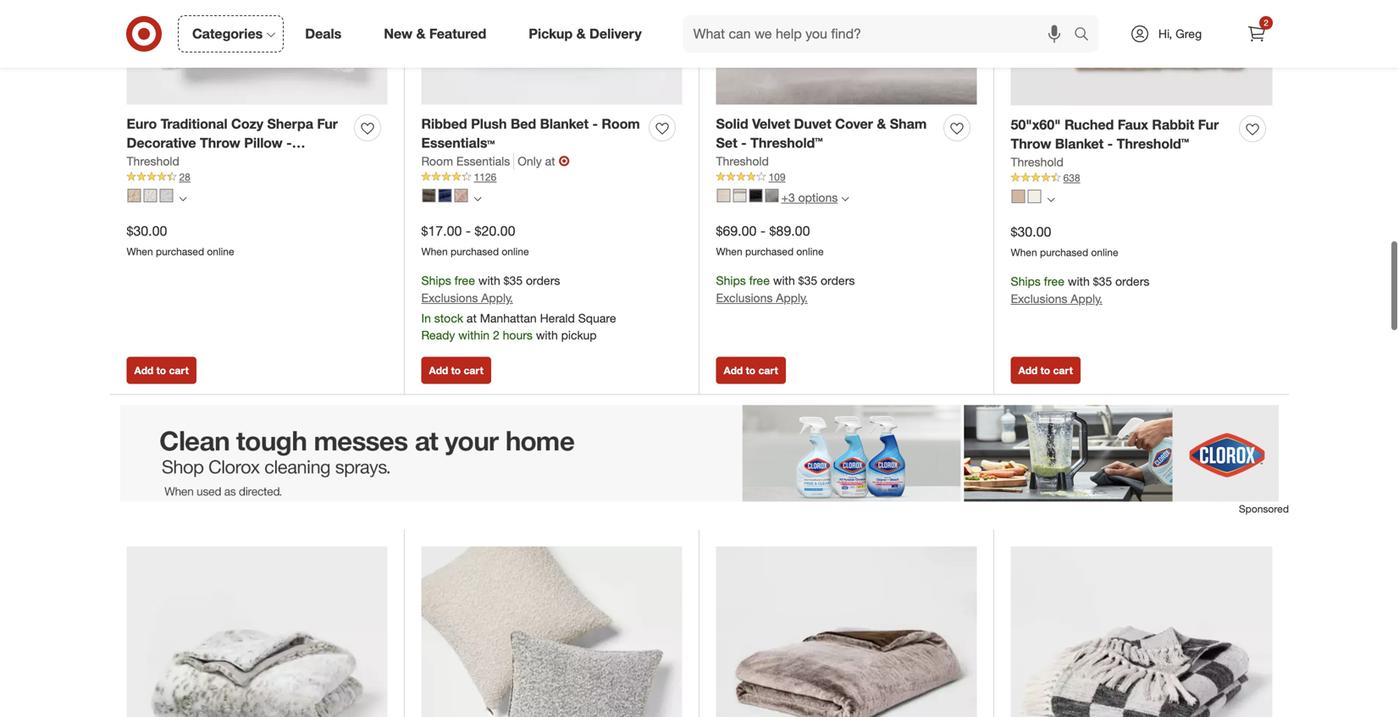 Task type: vqa. For each thing, say whether or not it's contained in the screenshot.
the left it
no



Task type: locate. For each thing, give the bounding box(es) containing it.
exclusions for $69.00
[[716, 291, 773, 306]]

sherpa
[[267, 115, 313, 132]]

online down $89.00
[[797, 245, 824, 258]]

purchased inside $17.00 - $20.00 when purchased online
[[451, 245, 499, 258]]

fur inside euro traditional cozy sherpa fur decorative throw pillow - threshold™
[[317, 115, 338, 132]]

1 horizontal spatial throw
[[1011, 136, 1052, 152]]

¬
[[559, 153, 570, 169]]

square
[[578, 311, 616, 326]]

1 horizontal spatial $30.00 when purchased online
[[1011, 224, 1119, 259]]

when down neutral image
[[1011, 246, 1037, 259]]

4 add from the left
[[1019, 364, 1038, 377]]

solid velvet duvet cover & sham set - threshold™ image
[[716, 0, 977, 104], [716, 0, 977, 104]]

purchased
[[156, 245, 204, 258], [451, 245, 499, 258], [745, 245, 794, 258], [1040, 246, 1089, 259]]

in
[[421, 311, 431, 326]]

& right pickup
[[577, 25, 586, 42]]

1 to from the left
[[156, 364, 166, 377]]

threshold link for 50"x60" ruched faux rabbit fur throw blanket - threshold™
[[1011, 154, 1064, 171]]

1 add to cart from the left
[[134, 364, 189, 377]]

2 horizontal spatial ships
[[1011, 274, 1041, 289]]

2 down manhattan
[[493, 328, 500, 343]]

$35 inside ships free with $35 orders exclusions apply. in stock at  manhattan herald square ready within 2 hours with pickup
[[504, 273, 523, 288]]

109 link
[[716, 170, 977, 185]]

euro
[[127, 115, 157, 132]]

throw
[[200, 135, 240, 151], [1011, 136, 1052, 152]]

with
[[478, 273, 500, 288], [773, 273, 795, 288], [1068, 274, 1090, 289], [536, 328, 558, 343]]

& right the new
[[416, 25, 426, 42]]

all colors image
[[179, 195, 187, 203], [1047, 196, 1055, 204]]

- right set
[[741, 135, 747, 151]]

2 inside ships free with $35 orders exclusions apply. in stock at  manhattan herald square ready within 2 hours with pickup
[[493, 328, 500, 343]]

1 horizontal spatial &
[[577, 25, 586, 42]]

cart for essentials™
[[464, 364, 484, 377]]

2 horizontal spatial threshold
[[1011, 155, 1064, 169]]

28
[[179, 171, 190, 183]]

55"x80" faux fur bed blanket animal print - threshold™ image
[[127, 547, 388, 717], [127, 547, 388, 717]]

0 horizontal spatial 2
[[493, 328, 500, 343]]

1 vertical spatial room
[[421, 154, 453, 169]]

ribbed plush bed blanket - room essentials™ link
[[421, 114, 643, 153]]

fur right rabbit
[[1198, 116, 1219, 133]]

0 horizontal spatial threshold™
[[127, 154, 199, 171]]

exclusions
[[421, 291, 478, 306], [716, 291, 773, 306], [1011, 292, 1068, 306]]

60"x80" woven cotton checkered bed throw - threshold™ image
[[1011, 547, 1273, 717], [1011, 547, 1273, 717]]

$30.00 down cream image
[[1011, 224, 1052, 240]]

2
[[1264, 17, 1269, 28], [493, 328, 500, 343]]

online
[[207, 245, 234, 258], [502, 245, 529, 258], [797, 245, 824, 258], [1091, 246, 1119, 259]]

2 horizontal spatial $35
[[1093, 274, 1112, 289]]

50"x60" ruched faux rabbit fur throw blanket - threshold™
[[1011, 116, 1219, 152]]

3 cart from the left
[[759, 364, 778, 377]]

28 link
[[127, 170, 388, 185]]

2 add to cart from the left
[[429, 364, 484, 377]]

ribbed plush bed blanket - room essentials™ image
[[421, 0, 682, 104], [421, 0, 682, 104]]

2 add from the left
[[429, 364, 448, 377]]

1 cart from the left
[[169, 364, 189, 377]]

essentials
[[457, 154, 510, 169]]

to for solid velvet duvet cover & sham set - threshold™
[[746, 364, 756, 377]]

fur inside 50"x60" ruched faux rabbit fur throw blanket - threshold™
[[1198, 116, 1219, 133]]

ruched
[[1065, 116, 1114, 133]]

when down $69.00
[[716, 245, 743, 258]]

0 horizontal spatial $35
[[504, 273, 523, 288]]

- left $89.00
[[761, 223, 766, 239]]

0 horizontal spatial ships free with $35 orders exclusions apply.
[[716, 273, 855, 306]]

hi,
[[1159, 26, 1173, 41]]

0 horizontal spatial free
[[455, 273, 475, 288]]

2 horizontal spatial threshold™
[[1117, 136, 1189, 152]]

$30.00 when purchased online down 28
[[127, 223, 234, 258]]

throw down "traditional"
[[200, 135, 240, 151]]

2 to from the left
[[451, 364, 461, 377]]

threshold link up cream image
[[1011, 154, 1064, 171]]

new & featured link
[[370, 15, 508, 53]]

0 horizontal spatial fur
[[317, 115, 338, 132]]

& inside "pickup & delivery" link
[[577, 25, 586, 42]]

all colors element down 28
[[179, 193, 187, 203]]

3 add to cart button from the left
[[716, 357, 786, 384]]

threshold™ inside solid velvet duvet cover & sham set - threshold™
[[751, 135, 823, 151]]

blanket up ¬
[[540, 115, 589, 132]]

gray image right dark gray 'icon'
[[765, 189, 779, 203]]

advertisement element
[[110, 405, 1289, 502]]

1 horizontal spatial apply.
[[776, 291, 808, 306]]

3 add to cart from the left
[[724, 364, 778, 377]]

1 add to cart button from the left
[[127, 357, 196, 384]]

2 horizontal spatial orders
[[1116, 274, 1150, 289]]

cart
[[169, 364, 189, 377], [464, 364, 484, 377], [759, 364, 778, 377], [1053, 364, 1073, 377]]

1 horizontal spatial blanket
[[1055, 136, 1104, 152]]

add to cart button for 50"x60" ruched faux rabbit fur throw blanket - threshold™
[[1011, 357, 1081, 384]]

1 vertical spatial 2
[[493, 328, 500, 343]]

at
[[545, 154, 555, 169], [467, 311, 477, 326]]

threshold™ inside 50"x60" ruched faux rabbit fur throw blanket - threshold™
[[1117, 136, 1189, 152]]

& left sham
[[877, 115, 886, 132]]

1 horizontal spatial threshold link
[[716, 153, 769, 170]]

$35
[[504, 273, 523, 288], [799, 273, 818, 288], [1093, 274, 1112, 289]]

threshold™ for duvet
[[751, 135, 823, 151]]

threshold up cream image
[[1011, 155, 1064, 169]]

cream image
[[144, 189, 157, 203], [733, 189, 747, 203]]

free for $30.00
[[1044, 274, 1065, 289]]

threshold link
[[127, 153, 179, 170], [716, 153, 769, 170], [1011, 154, 1064, 171]]

apply. for $30.00
[[1071, 292, 1103, 306]]

apply. inside ships free with $35 orders exclusions apply. in stock at  manhattan herald square ready within 2 hours with pickup
[[481, 291, 513, 306]]

$30.00 when purchased online down cream image
[[1011, 224, 1119, 259]]

apply.
[[481, 291, 513, 306], [776, 291, 808, 306], [1071, 292, 1103, 306]]

$30.00 when purchased online
[[127, 223, 234, 258], [1011, 224, 1119, 259]]

threshold for 50"x60" ruched faux rabbit fur throw blanket - threshold™
[[1011, 155, 1064, 169]]

$30.00 down "natural" image
[[127, 223, 167, 239]]

online down 28 link
[[207, 245, 234, 258]]

threshold™ down faux
[[1117, 136, 1189, 152]]

1126
[[474, 171, 497, 183]]

$69.00 - $89.00 when purchased online
[[716, 223, 824, 258]]

add to cart for 50"x60" ruched faux rabbit fur throw blanket - threshold™
[[1019, 364, 1073, 377]]

bed
[[511, 115, 536, 132]]

faux
[[1118, 116, 1149, 133]]

cream image
[[1028, 190, 1042, 203]]

all colors element right pink image
[[474, 193, 482, 203]]

add for solid velvet duvet cover & sham set - threshold™
[[724, 364, 743, 377]]

2 horizontal spatial exclusions
[[1011, 292, 1068, 306]]

- inside $17.00 - $20.00 when purchased online
[[466, 223, 471, 239]]

threshold™ down velvet at the right of page
[[751, 135, 823, 151]]

at left ¬
[[545, 154, 555, 169]]

2 right the greg
[[1264, 17, 1269, 28]]

0 horizontal spatial ships
[[421, 273, 451, 288]]

1 horizontal spatial room
[[602, 115, 640, 132]]

exclusions apply. button
[[421, 290, 513, 307], [716, 290, 808, 307], [1011, 291, 1103, 308]]

within
[[459, 328, 490, 343]]

apply. for $69.00
[[776, 291, 808, 306]]

4 to from the left
[[1041, 364, 1051, 377]]

&
[[416, 25, 426, 42], [577, 25, 586, 42], [877, 115, 886, 132]]

1 horizontal spatial all colors image
[[1047, 196, 1055, 204]]

add to cart
[[134, 364, 189, 377], [429, 364, 484, 377], [724, 364, 778, 377], [1019, 364, 1073, 377]]

0 horizontal spatial $30.00
[[127, 223, 167, 239]]

1 cream image from the left
[[144, 189, 157, 203]]

purchased down $89.00
[[745, 245, 794, 258]]

threshold down set
[[716, 154, 769, 169]]

2 horizontal spatial &
[[877, 115, 886, 132]]

all colors image down 28
[[179, 195, 187, 203]]

1 horizontal spatial 2
[[1264, 17, 1269, 28]]

1 horizontal spatial exclusions
[[716, 291, 773, 306]]

& inside "new & featured" link
[[416, 25, 426, 42]]

throw down 50"x60"
[[1011, 136, 1052, 152]]

dark gray image
[[749, 189, 763, 203]]

categories
[[192, 25, 263, 42]]

plush
[[471, 115, 507, 132]]

0 horizontal spatial all colors element
[[179, 193, 187, 203]]

4 add to cart from the left
[[1019, 364, 1073, 377]]

room
[[602, 115, 640, 132], [421, 154, 453, 169]]

orders for $30.00
[[1116, 274, 1150, 289]]

2 horizontal spatial exclusions apply. button
[[1011, 291, 1103, 308]]

add to cart for solid velvet duvet cover & sham set - threshold™
[[724, 364, 778, 377]]

0 horizontal spatial room
[[421, 154, 453, 169]]

1 horizontal spatial free
[[749, 273, 770, 288]]

threshold link down decorative
[[127, 153, 179, 170]]

4 cart from the left
[[1053, 364, 1073, 377]]

- down sherpa
[[286, 135, 292, 151]]

gray image right "natural" image
[[160, 189, 173, 203]]

$35 for $69.00
[[799, 273, 818, 288]]

0 horizontal spatial cream image
[[144, 189, 157, 203]]

gray image
[[422, 189, 436, 203]]

-
[[593, 115, 598, 132], [286, 135, 292, 151], [741, 135, 747, 151], [1108, 136, 1113, 152], [466, 223, 471, 239], [761, 223, 766, 239]]

purchased down cream image
[[1040, 246, 1089, 259]]

when inside $17.00 - $20.00 when purchased online
[[421, 245, 448, 258]]

only
[[518, 154, 542, 169]]

throw inside 50"x60" ruched faux rabbit fur throw blanket - threshold™
[[1011, 136, 1052, 152]]

2 horizontal spatial apply.
[[1071, 292, 1103, 306]]

1 horizontal spatial $35
[[799, 273, 818, 288]]

2 link
[[1238, 15, 1276, 53]]

1 horizontal spatial all colors element
[[474, 193, 482, 203]]

2 horizontal spatial all colors element
[[1047, 194, 1055, 204]]

0 horizontal spatial at
[[467, 311, 477, 326]]

What can we help you find? suggestions appear below search field
[[683, 15, 1078, 53]]

birch image
[[717, 189, 731, 203]]

- down ruched
[[1108, 136, 1113, 152]]

2 horizontal spatial free
[[1044, 274, 1065, 289]]

1 horizontal spatial fur
[[1198, 116, 1219, 133]]

blanket down ruched
[[1055, 136, 1104, 152]]

0 vertical spatial blanket
[[540, 115, 589, 132]]

purchased down 28
[[156, 245, 204, 258]]

blanket inside 50"x60" ruched faux rabbit fur throw blanket - threshold™
[[1055, 136, 1104, 152]]

1 vertical spatial at
[[467, 311, 477, 326]]

3 to from the left
[[746, 364, 756, 377]]

2 cream image from the left
[[733, 189, 747, 203]]

0 horizontal spatial blanket
[[540, 115, 589, 132]]

add to cart for ribbed plush bed blanket - room essentials™
[[429, 364, 484, 377]]

- up 1126 link
[[593, 115, 598, 132]]

$30.00
[[127, 223, 167, 239], [1011, 224, 1052, 240]]

1 horizontal spatial orders
[[821, 273, 855, 288]]

ships free with $35 orders exclusions apply.
[[716, 273, 855, 306], [1011, 274, 1150, 306]]

threshold down decorative
[[127, 154, 179, 169]]

+3 options button
[[709, 184, 857, 211]]

solid
[[716, 115, 749, 132]]

cream image left dark gray 'icon'
[[733, 189, 747, 203]]

0 horizontal spatial gray image
[[160, 189, 173, 203]]

when inside the $69.00 - $89.00 when purchased online
[[716, 245, 743, 258]]

all colors element
[[179, 193, 187, 203], [474, 193, 482, 203], [1047, 194, 1055, 204]]

add
[[134, 364, 154, 377], [429, 364, 448, 377], [724, 364, 743, 377], [1019, 364, 1038, 377]]

0 horizontal spatial throw
[[200, 135, 240, 151]]

1 add from the left
[[134, 364, 154, 377]]

free
[[455, 273, 475, 288], [749, 273, 770, 288], [1044, 274, 1065, 289]]

0 horizontal spatial threshold link
[[127, 153, 179, 170]]

1 horizontal spatial gray image
[[765, 189, 779, 203]]

threshold link for euro traditional cozy sherpa fur decorative throw pillow - threshold™
[[127, 153, 179, 170]]

solid velvet duvet cover & sham set - threshold™ link
[[716, 114, 937, 153]]

free inside ships free with $35 orders exclusions apply. in stock at  manhattan herald square ready within 2 hours with pickup
[[455, 273, 475, 288]]

50"x60" ruched faux rabbit fur throw blanket - threshold™ link
[[1011, 115, 1233, 154]]

to for ribbed plush bed blanket - room essentials™
[[451, 364, 461, 377]]

purchased down $20.00
[[451, 245, 499, 258]]

0 vertical spatial at
[[545, 154, 555, 169]]

threshold™ down decorative
[[127, 154, 199, 171]]

at up within
[[467, 311, 477, 326]]

all colors element right cream image
[[1047, 194, 1055, 204]]

add to cart button
[[127, 357, 196, 384], [421, 357, 491, 384], [716, 357, 786, 384], [1011, 357, 1081, 384]]

all colors image
[[474, 195, 482, 203]]

threshold link down set
[[716, 153, 769, 170]]

threshold™
[[751, 135, 823, 151], [1117, 136, 1189, 152], [127, 154, 199, 171]]

euro traditional cozy sherpa fur decorative throw pillow - threshold™ image
[[127, 0, 388, 104], [127, 0, 388, 104]]

solid velvet duvet cover & sham set - threshold™
[[716, 115, 927, 151]]

4 add to cart button from the left
[[1011, 357, 1081, 384]]

1 horizontal spatial threshold
[[716, 154, 769, 169]]

cream image right "natural" image
[[144, 189, 157, 203]]

3 add from the left
[[724, 364, 743, 377]]

- right "$17.00"
[[466, 223, 471, 239]]

purchased inside the $69.00 - $89.00 when purchased online
[[745, 245, 794, 258]]

threshold
[[127, 154, 179, 169], [716, 154, 769, 169], [1011, 155, 1064, 169]]

to
[[156, 364, 166, 377], [451, 364, 461, 377], [746, 364, 756, 377], [1041, 364, 1051, 377]]

1 horizontal spatial ships free with $35 orders exclusions apply.
[[1011, 274, 1150, 306]]

2 add to cart button from the left
[[421, 357, 491, 384]]

0 horizontal spatial threshold
[[127, 154, 179, 169]]

2 cart from the left
[[464, 364, 484, 377]]

0 horizontal spatial $30.00 when purchased online
[[127, 223, 234, 258]]

2 horizontal spatial threshold link
[[1011, 154, 1064, 171]]

55" x 80" 15lbs faux fur weighted blanket with removable cover brown - threshold™ image
[[716, 547, 977, 717], [716, 547, 977, 717]]

- inside euro traditional cozy sherpa fur decorative throw pillow - threshold™
[[286, 135, 292, 151]]

when
[[127, 245, 153, 258], [421, 245, 448, 258], [716, 245, 743, 258], [1011, 246, 1037, 259]]

fur
[[317, 115, 338, 132], [1198, 116, 1219, 133]]

pink image
[[454, 189, 468, 203]]

ships free with $35 orders exclusions apply. for purchased
[[1011, 274, 1150, 306]]

ships for $69.00
[[716, 273, 746, 288]]

1 horizontal spatial at
[[545, 154, 555, 169]]

1 vertical spatial blanket
[[1055, 136, 1104, 152]]

0 horizontal spatial orders
[[526, 273, 560, 288]]

1 horizontal spatial threshold™
[[751, 135, 823, 151]]

0 vertical spatial room
[[602, 115, 640, 132]]

online down $20.00
[[502, 245, 529, 258]]

all colors image right cream image
[[1047, 196, 1055, 204]]

1 horizontal spatial $30.00
[[1011, 224, 1052, 240]]

1 horizontal spatial exclusions apply. button
[[716, 290, 808, 307]]

+3
[[781, 190, 795, 205]]

woven boucle square throw pillow with exposed zipper - threshold™ image
[[421, 547, 682, 717], [421, 547, 682, 717]]

- inside 50"x60" ruched faux rabbit fur throw blanket - threshold™
[[1108, 136, 1113, 152]]

0 horizontal spatial &
[[416, 25, 426, 42]]

fur right sherpa
[[317, 115, 338, 132]]

50"x60" ruched faux rabbit fur throw blanket - threshold™ image
[[1011, 0, 1273, 105], [1011, 0, 1273, 105]]

1 horizontal spatial cream image
[[733, 189, 747, 203]]

1 horizontal spatial ships
[[716, 273, 746, 288]]

109
[[769, 171, 786, 183]]

online down 638 link
[[1091, 246, 1119, 259]]

cart for throw
[[169, 364, 189, 377]]

$30.00 when purchased online for decorative
[[127, 223, 234, 258]]

0 horizontal spatial apply.
[[481, 291, 513, 306]]

0 horizontal spatial exclusions
[[421, 291, 478, 306]]

0 horizontal spatial all colors image
[[179, 195, 187, 203]]

pickup
[[561, 328, 597, 343]]

pickup & delivery link
[[514, 15, 663, 53]]

orders
[[526, 273, 560, 288], [821, 273, 855, 288], [1116, 274, 1150, 289]]

gray image
[[160, 189, 173, 203], [765, 189, 779, 203]]

when down "$17.00"
[[421, 245, 448, 258]]



Task type: describe. For each thing, give the bounding box(es) containing it.
greg
[[1176, 26, 1202, 41]]

threshold for solid velvet duvet cover & sham set - threshold™
[[716, 154, 769, 169]]

set
[[716, 135, 738, 151]]

ships inside ships free with $35 orders exclusions apply. in stock at  manhattan herald square ready within 2 hours with pickup
[[421, 273, 451, 288]]

$35 for $30.00
[[1093, 274, 1112, 289]]

$30.00 for euro traditional cozy sherpa fur decorative throw pillow - threshold™
[[127, 223, 167, 239]]

cream image for $30.00
[[144, 189, 157, 203]]

fur for euro traditional cozy sherpa fur decorative throw pillow - threshold™
[[317, 115, 338, 132]]

free for $69.00 - $89.00
[[749, 273, 770, 288]]

cover
[[835, 115, 873, 132]]

to for 50"x60" ruched faux rabbit fur throw blanket - threshold™
[[1041, 364, 1051, 377]]

room essentials link
[[421, 153, 514, 170]]

natural image
[[127, 189, 141, 203]]

all colors + 3 more colors image
[[841, 195, 849, 203]]

pickup
[[529, 25, 573, 42]]

search button
[[1067, 15, 1107, 56]]

deals link
[[291, 15, 363, 53]]

all colors + 3 more colors element
[[841, 193, 849, 203]]

to for euro traditional cozy sherpa fur decorative throw pillow - threshold™
[[156, 364, 166, 377]]

threshold™ inside euro traditional cozy sherpa fur decorative throw pillow - threshold™
[[127, 154, 199, 171]]

duvet
[[794, 115, 832, 132]]

sponsored
[[1239, 503, 1289, 516]]

$30.00 when purchased online for throw
[[1011, 224, 1119, 259]]

50"x60"
[[1011, 116, 1061, 133]]

euro traditional cozy sherpa fur decorative throw pillow - threshold™
[[127, 115, 338, 171]]

stock
[[434, 311, 463, 326]]

new & featured
[[384, 25, 486, 42]]

$69.00
[[716, 223, 757, 239]]

- inside ribbed plush bed blanket - room essentials™
[[593, 115, 598, 132]]

throw inside euro traditional cozy sherpa fur decorative throw pillow - threshold™
[[200, 135, 240, 151]]

$30.00 for 50"x60" ruched faux rabbit fur throw blanket - threshold™
[[1011, 224, 1052, 240]]

featured
[[429, 25, 486, 42]]

& inside solid velvet duvet cover & sham set - threshold™
[[877, 115, 886, 132]]

threshold link for solid velvet duvet cover & sham set - threshold™
[[716, 153, 769, 170]]

neutral image
[[1012, 190, 1025, 203]]

all colors image for throw
[[1047, 196, 1055, 204]]

all colors image for decorative
[[179, 195, 187, 203]]

1126 link
[[421, 170, 682, 185]]

ships for $30.00
[[1011, 274, 1041, 289]]

at inside ships free with $35 orders exclusions apply. in stock at  manhattan herald square ready within 2 hours with pickup
[[467, 311, 477, 326]]

deals
[[305, 25, 342, 42]]

all colors element for essentials™
[[474, 193, 482, 203]]

at inside the room essentials only at ¬
[[545, 154, 555, 169]]

essentials™
[[421, 135, 495, 151]]

add to cart for euro traditional cozy sherpa fur decorative throw pillow - threshold™
[[134, 364, 189, 377]]

manhattan
[[480, 311, 537, 326]]

options
[[798, 190, 838, 205]]

room inside ribbed plush bed blanket - room essentials™
[[602, 115, 640, 132]]

new
[[384, 25, 413, 42]]

rabbit
[[1152, 116, 1195, 133]]

+3 options
[[781, 190, 838, 205]]

ships free with $35 orders exclusions apply. in stock at  manhattan herald square ready within 2 hours with pickup
[[421, 273, 616, 343]]

- inside solid velvet duvet cover & sham set - threshold™
[[741, 135, 747, 151]]

$17.00
[[421, 223, 462, 239]]

blue image
[[438, 189, 452, 203]]

add for ribbed plush bed blanket - room essentials™
[[429, 364, 448, 377]]

ribbed plush bed blanket - room essentials™
[[421, 115, 640, 151]]

threshold for euro traditional cozy sherpa fur decorative throw pillow - threshold™
[[127, 154, 179, 169]]

threshold™ for faux
[[1117, 136, 1189, 152]]

exclusions for $30.00
[[1011, 292, 1068, 306]]

delivery
[[590, 25, 642, 42]]

pickup & delivery
[[529, 25, 642, 42]]

exclusions apply. button for $69.00
[[716, 290, 808, 307]]

sham
[[890, 115, 927, 132]]

& for new
[[416, 25, 426, 42]]

$20.00
[[475, 223, 515, 239]]

ships free with $35 orders exclusions apply. for $89.00
[[716, 273, 855, 306]]

online inside the $69.00 - $89.00 when purchased online
[[797, 245, 824, 258]]

all colors element for blanket
[[1047, 194, 1055, 204]]

$17.00 - $20.00 when purchased online
[[421, 223, 529, 258]]

orders for $69.00 - $89.00
[[821, 273, 855, 288]]

room essentials only at ¬
[[421, 153, 570, 169]]

- inside the $69.00 - $89.00 when purchased online
[[761, 223, 766, 239]]

categories link
[[178, 15, 284, 53]]

pillow
[[244, 135, 283, 151]]

add for 50"x60" ruched faux rabbit fur throw blanket - threshold™
[[1019, 364, 1038, 377]]

herald
[[540, 311, 575, 326]]

room inside the room essentials only at ¬
[[421, 154, 453, 169]]

add for euro traditional cozy sherpa fur decorative throw pillow - threshold™
[[134, 364, 154, 377]]

blanket inside ribbed plush bed blanket - room essentials™
[[540, 115, 589, 132]]

when down "natural" image
[[127, 245, 153, 258]]

0 vertical spatial 2
[[1264, 17, 1269, 28]]

exclusions inside ships free with $35 orders exclusions apply. in stock at  manhattan herald square ready within 2 hours with pickup
[[421, 291, 478, 306]]

euro traditional cozy sherpa fur decorative throw pillow - threshold™ link
[[127, 114, 348, 171]]

search
[[1067, 27, 1107, 44]]

exclusions apply. button for $30.00
[[1011, 291, 1103, 308]]

cozy
[[231, 115, 263, 132]]

add to cart button for solid velvet duvet cover & sham set - threshold™
[[716, 357, 786, 384]]

638
[[1064, 172, 1080, 184]]

all colors element for throw
[[179, 193, 187, 203]]

$89.00
[[770, 223, 810, 239]]

2 gray image from the left
[[765, 189, 779, 203]]

0 horizontal spatial exclusions apply. button
[[421, 290, 513, 307]]

cart for blanket
[[1053, 364, 1073, 377]]

decorative
[[127, 135, 196, 151]]

orders inside ships free with $35 orders exclusions apply. in stock at  manhattan herald square ready within 2 hours with pickup
[[526, 273, 560, 288]]

add to cart button for ribbed plush bed blanket - room essentials™
[[421, 357, 491, 384]]

ready
[[421, 328, 455, 343]]

cart for set
[[759, 364, 778, 377]]

& for pickup
[[577, 25, 586, 42]]

1 gray image from the left
[[160, 189, 173, 203]]

cream image for $69.00
[[733, 189, 747, 203]]

fur for 50"x60" ruched faux rabbit fur throw blanket - threshold™
[[1198, 116, 1219, 133]]

hi, greg
[[1159, 26, 1202, 41]]

velvet
[[752, 115, 790, 132]]

ribbed
[[421, 115, 467, 132]]

add to cart button for euro traditional cozy sherpa fur decorative throw pillow - threshold™
[[127, 357, 196, 384]]

638 link
[[1011, 171, 1273, 186]]

hours
[[503, 328, 533, 343]]

online inside $17.00 - $20.00 when purchased online
[[502, 245, 529, 258]]

traditional
[[161, 115, 228, 132]]



